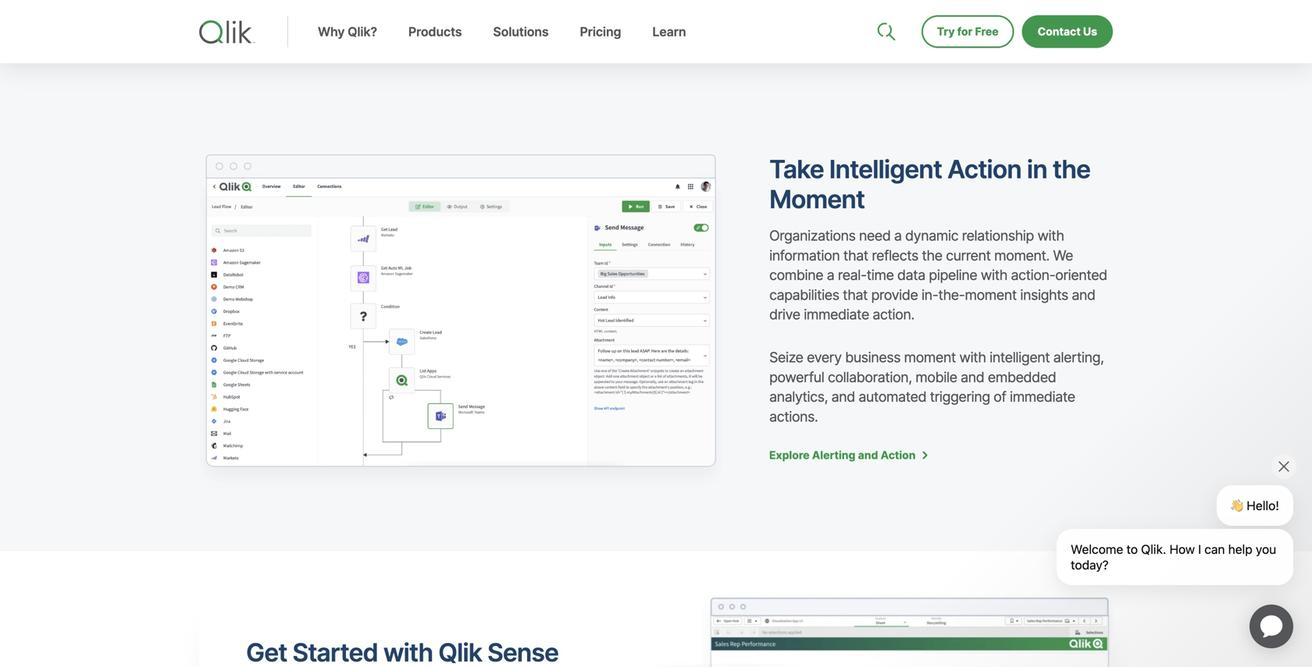 Task type: vqa. For each thing, say whether or not it's contained in the screenshot.
Explore Alerting and Action
yes



Task type: describe. For each thing, give the bounding box(es) containing it.
data
[[897, 267, 925, 284]]

1 that from the top
[[843, 247, 868, 264]]

moment
[[769, 184, 865, 214]]

real-
[[838, 267, 867, 284]]

contact us link
[[1022, 15, 1113, 48]]

contact us
[[1038, 25, 1097, 38]]

in
[[1027, 154, 1047, 184]]

seize
[[769, 349, 803, 366]]

learn button
[[637, 24, 702, 63]]

relationship
[[962, 227, 1034, 245]]

the inside organizations need a dynamic relationship with information that reflects the current moment. we combine a real-time data pipeline with action-oriented capabilities that provide in-the-moment insights and drive immediate action.
[[922, 247, 942, 264]]

0 vertical spatial about
[[262, 3, 295, 17]]

provide
[[871, 286, 918, 304]]

moment inside seize every business moment with intelligent alerting, powerful collaboration, mobile and embedded analytics, and automated triggering of immediate actions.
[[904, 349, 956, 366]]

explore alerting and action
[[769, 449, 916, 462]]

automl™
[[291, 25, 339, 39]]

oriented
[[1055, 267, 1107, 284]]

learn more about ai-powered analytics
[[199, 3, 414, 17]]

immediate inside seize every business moment with intelligent alerting, powerful collaboration, mobile and embedded analytics, and automated triggering of immediate actions.
[[1010, 389, 1075, 406]]

1 vertical spatial with
[[981, 267, 1007, 284]]

time
[[867, 267, 894, 284]]

and inside organizations need a dynamic relationship with information that reflects the current moment. we combine a real-time data pipeline with action-oriented capabilities that provide in-the-moment insights and drive immediate action.
[[1072, 286, 1095, 304]]

products
[[408, 24, 462, 39]]

alerting
[[812, 449, 855, 462]]

pricing
[[580, 24, 621, 39]]

free
[[975, 25, 999, 38]]

seize every business moment with intelligent alerting, powerful collaboration, mobile and embedded analytics, and automated triggering of immediate actions.
[[769, 349, 1104, 425]]

every
[[807, 349, 842, 366]]

insights
[[1020, 286, 1068, 304]]

the inside take intelligent action in the moment
[[1053, 154, 1090, 184]]

pipeline
[[929, 267, 977, 284]]

capabilities
[[769, 286, 839, 304]]

intelligent
[[989, 349, 1050, 366]]

dynamic
[[905, 227, 958, 245]]

powered
[[314, 3, 361, 17]]

1 vertical spatial about
[[232, 25, 265, 39]]

collaboration,
[[828, 369, 912, 386]]

and up triggering
[[961, 369, 984, 386]]

explore
[[769, 449, 810, 462]]

action.
[[873, 306, 914, 323]]

reflects
[[872, 247, 918, 264]]

analytics,
[[769, 389, 828, 406]]

organizations need a dynamic relationship with information that reflects the current moment. we combine a real-time data pipeline with action-oriented capabilities that provide in-the-moment insights and drive immediate action.
[[769, 227, 1107, 323]]

automated
[[858, 389, 926, 406]]

explore alerting and action link
[[769, 449, 927, 462]]

learn about qlik automl™
[[199, 25, 339, 39]]

try for free
[[937, 25, 999, 38]]



Task type: locate. For each thing, give the bounding box(es) containing it.
we
[[1053, 247, 1073, 264]]

contact
[[1038, 25, 1081, 38]]

learn for learn about qlik automl™
[[199, 25, 229, 39]]

learn left qlik
[[199, 25, 229, 39]]

moment down pipeline
[[965, 286, 1017, 304]]

2 that from the top
[[843, 286, 868, 304]]

actions.
[[769, 408, 818, 425]]

that up real-
[[843, 247, 868, 264]]

that down real-
[[843, 286, 868, 304]]

why qlik? button
[[302, 24, 393, 63]]

immediate
[[804, 306, 869, 323], [1010, 389, 1075, 406]]

with up we on the right of page
[[1037, 227, 1064, 245]]

action-
[[1011, 267, 1055, 284]]

learn about qlik automl™ link
[[199, 25, 351, 39]]

action
[[947, 154, 1021, 184], [881, 449, 916, 462]]

take intelligent action in the moment
[[769, 154, 1090, 214]]

immediate inside organizations need a dynamic relationship with information that reflects the current moment. we combine a real-time data pipeline with action-oriented capabilities that provide in-the-moment insights and drive immediate action.
[[804, 306, 869, 323]]

0 vertical spatial with
[[1037, 227, 1064, 245]]

moment.
[[994, 247, 1049, 264]]

0 horizontal spatial moment
[[904, 349, 956, 366]]

of
[[993, 389, 1006, 406]]

try for free link
[[921, 15, 1014, 48]]

and down collaboration,
[[831, 389, 855, 406]]

need
[[859, 227, 891, 245]]

triggering
[[930, 389, 990, 406]]

the-
[[938, 286, 965, 304]]

action left in
[[947, 154, 1021, 184]]

learn for learn more about ai-powered analytics
[[199, 3, 229, 17]]

current
[[946, 247, 991, 264]]

information
[[769, 247, 840, 264]]

1 vertical spatial a
[[827, 267, 834, 284]]

the
[[1053, 154, 1090, 184], [922, 247, 942, 264]]

moment
[[965, 286, 1017, 304], [904, 349, 956, 366]]

why
[[318, 24, 345, 39]]

and
[[1072, 286, 1095, 304], [961, 369, 984, 386], [831, 389, 855, 406], [858, 449, 878, 462]]

with up triggering
[[959, 349, 986, 366]]

pricing button
[[564, 24, 637, 63]]

products button
[[393, 24, 477, 63]]

1 horizontal spatial action
[[947, 154, 1021, 184]]

moment up 'mobile'
[[904, 349, 956, 366]]

why qlik?
[[318, 24, 377, 39]]

business
[[845, 349, 900, 366]]

desktop and mobile phone showing qlik sense dashboards image
[[656, 591, 1113, 668]]

qlik
[[267, 25, 288, 39]]

learn for learn
[[652, 24, 686, 39]]

a up reflects
[[894, 227, 902, 245]]

0 vertical spatial moment
[[965, 286, 1017, 304]]

immediate down embedded
[[1010, 389, 1075, 406]]

ai-
[[297, 3, 314, 17]]

the right in
[[1053, 154, 1090, 184]]

and down the oriented
[[1072, 286, 1095, 304]]

1 vertical spatial that
[[843, 286, 868, 304]]

mobile
[[915, 369, 957, 386]]

drive
[[769, 306, 800, 323]]

the down dynamic
[[922, 247, 942, 264]]

with
[[1037, 227, 1064, 245], [981, 267, 1007, 284], [959, 349, 986, 366]]

try
[[937, 25, 955, 38]]

2 vertical spatial with
[[959, 349, 986, 366]]

alerting,
[[1053, 349, 1104, 366]]

that
[[843, 247, 868, 264], [843, 286, 868, 304]]

0 horizontal spatial action
[[881, 449, 916, 462]]

0 vertical spatial immediate
[[804, 306, 869, 323]]

about
[[262, 3, 295, 17], [232, 25, 265, 39]]

screenshot of a qlik sense editor dashboard image
[[199, 155, 722, 489]]

powerful
[[769, 369, 824, 386]]

us
[[1083, 25, 1097, 38]]

1 horizontal spatial moment
[[965, 286, 1017, 304]]

more
[[232, 3, 259, 17]]

1 vertical spatial action
[[881, 449, 916, 462]]

organizations
[[769, 227, 855, 245]]

0 vertical spatial action
[[947, 154, 1021, 184]]

application
[[1231, 586, 1312, 668]]

a left real-
[[827, 267, 834, 284]]

take
[[769, 154, 824, 184]]

for
[[957, 25, 972, 38]]

0 horizontal spatial a
[[827, 267, 834, 284]]

learn right pricing
[[652, 24, 686, 39]]

learn
[[199, 3, 229, 17], [652, 24, 686, 39], [199, 25, 229, 39]]

in-
[[921, 286, 938, 304]]

intelligent
[[829, 154, 942, 184]]

action down the automated
[[881, 449, 916, 462]]

about down more
[[232, 25, 265, 39]]

1 horizontal spatial a
[[894, 227, 902, 245]]

0 horizontal spatial immediate
[[804, 306, 869, 323]]

embedded
[[988, 369, 1056, 386]]

qlik image
[[199, 20, 255, 44]]

about up qlik
[[262, 3, 295, 17]]

0 vertical spatial the
[[1053, 154, 1090, 184]]

moment inside organizations need a dynamic relationship with information that reflects the current moment. we combine a real-time data pipeline with action-oriented capabilities that provide in-the-moment insights and drive immediate action.
[[965, 286, 1017, 304]]

1 vertical spatial moment
[[904, 349, 956, 366]]

login image
[[1063, 0, 1076, 12]]

learn inside button
[[652, 24, 686, 39]]

learn up qlik image
[[199, 3, 229, 17]]

0 vertical spatial a
[[894, 227, 902, 245]]

combine
[[769, 267, 823, 284]]

with down current at the top right
[[981, 267, 1007, 284]]

action inside take intelligent action in the moment
[[947, 154, 1021, 184]]

0 horizontal spatial the
[[922, 247, 942, 264]]

solutions
[[493, 24, 549, 39]]

1 horizontal spatial immediate
[[1010, 389, 1075, 406]]

immediate down capabilities
[[804, 306, 869, 323]]

1 vertical spatial the
[[922, 247, 942, 264]]

and right alerting
[[858, 449, 878, 462]]

a
[[894, 227, 902, 245], [827, 267, 834, 284]]

analytics
[[363, 3, 414, 17]]

1 horizontal spatial the
[[1053, 154, 1090, 184]]

solutions button
[[477, 24, 564, 63]]

with inside seize every business moment with intelligent alerting, powerful collaboration, mobile and embedded analytics, and automated triggering of immediate actions.
[[959, 349, 986, 366]]

0 vertical spatial that
[[843, 247, 868, 264]]

qlik?
[[348, 24, 377, 39]]

1 vertical spatial immediate
[[1010, 389, 1075, 406]]



